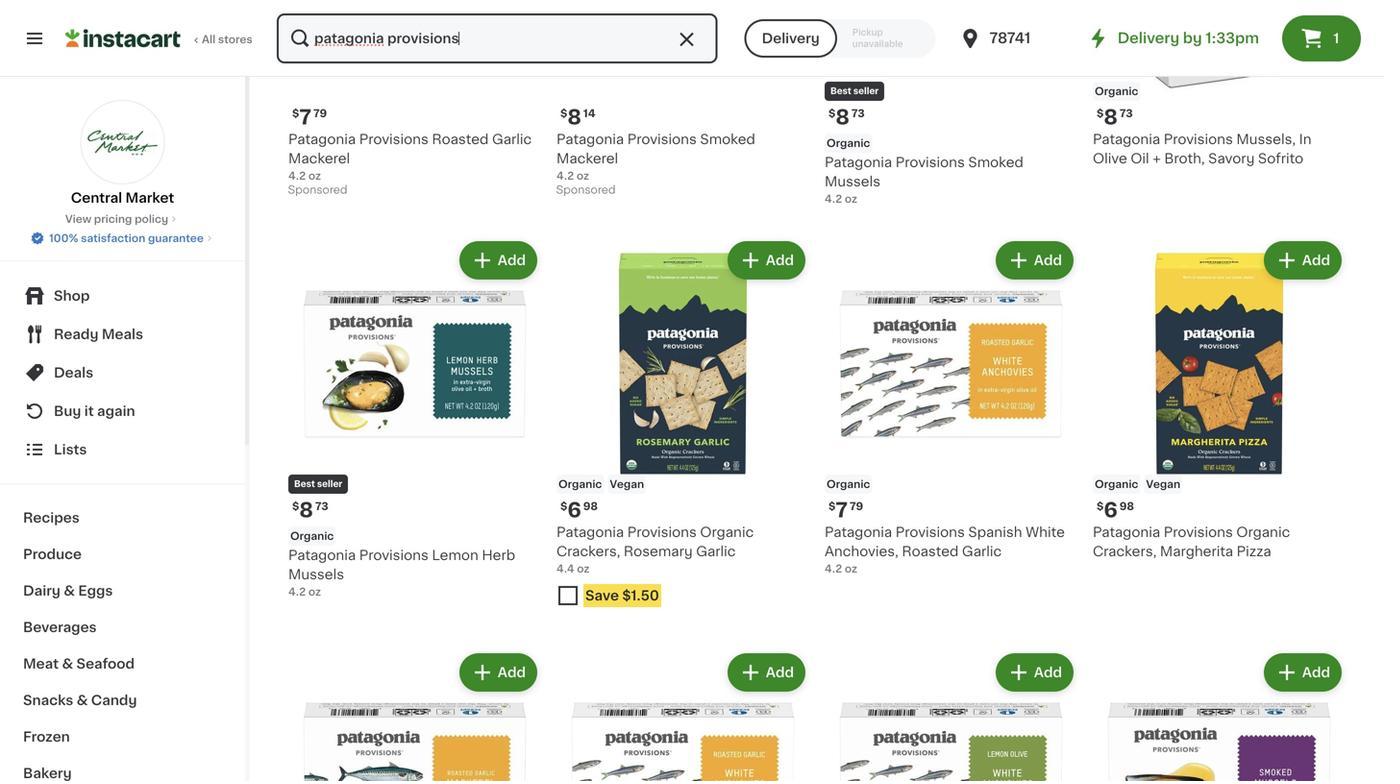 Task type: locate. For each thing, give the bounding box(es) containing it.
delivery inside 'link'
[[1118, 31, 1180, 45]]

best
[[831, 87, 852, 96], [294, 480, 315, 489]]

delivery
[[1118, 31, 1180, 45], [762, 32, 820, 45]]

crackers,
[[557, 545, 620, 559], [1093, 545, 1157, 559]]

$ 6 98
[[561, 500, 598, 521], [1097, 500, 1135, 521]]

$ 7 79 for patagonia provisions roasted garlic mackerel
[[292, 107, 327, 127]]

olive
[[1093, 152, 1128, 165]]

1 vertical spatial best
[[294, 480, 315, 489]]

1 vertical spatial $ 7 79
[[829, 500, 864, 521]]

0 horizontal spatial $ 7 79
[[292, 107, 327, 127]]

1 horizontal spatial vegan
[[1146, 479, 1181, 490]]

best seller for patagonia provisions smoked mussels
[[831, 87, 879, 96]]

1 mackerel from the left
[[288, 152, 350, 165]]

garlic
[[492, 133, 532, 146], [696, 545, 736, 559], [962, 545, 1002, 559]]

mussels inside patagonia provisions lemon herb mussels 4.2 oz
[[288, 568, 344, 582]]

patagonia provisions roasted garlic mackerel 4.2 oz
[[288, 133, 532, 181]]

0 horizontal spatial smoked
[[700, 133, 756, 146]]

provisions inside patagonia provisions organic crackers, margherita pizza
[[1164, 526, 1233, 539]]

0 vertical spatial seller
[[854, 87, 879, 96]]

$ 6 98 for patagonia provisions organic crackers, rosemary garlic
[[561, 500, 598, 521]]

candy
[[91, 694, 137, 708]]

98 up patagonia provisions organic crackers, margherita pizza
[[1120, 501, 1135, 512]]

roasted
[[432, 133, 489, 146], [902, 545, 959, 559]]

organic vegan up patagonia provisions organic crackers, rosemary garlic 4.4 oz at bottom
[[559, 479, 644, 490]]

$1.50
[[622, 589, 659, 603]]

0 horizontal spatial garlic
[[492, 133, 532, 146]]

patagonia inside the patagonia provisions mussels, in olive oil + broth, savory sofrito
[[1093, 133, 1161, 146]]

organic vegan
[[559, 479, 644, 490], [1095, 479, 1181, 490]]

smoked inside patagonia provisions smoked mussels 4.2 oz
[[969, 156, 1024, 169]]

1 horizontal spatial 6
[[1104, 500, 1118, 521]]

4.2 inside patagonia provisions smoked mussels 4.2 oz
[[825, 194, 842, 204]]

2 sponsored badge image from the left
[[557, 185, 615, 196]]

lemon
[[432, 549, 479, 562]]

1 vertical spatial roasted
[[902, 545, 959, 559]]

1 horizontal spatial best seller
[[831, 87, 879, 96]]

1 sponsored badge image from the left
[[288, 185, 347, 196]]

vegan for patagonia provisions organic crackers, rosemary garlic
[[610, 479, 644, 490]]

$ 8 14
[[561, 107, 596, 127]]

beverages
[[23, 621, 97, 635]]

product group
[[288, 0, 541, 201], [557, 0, 810, 201], [288, 237, 541, 600], [557, 237, 810, 615], [825, 237, 1078, 577], [1093, 237, 1346, 561], [288, 650, 541, 782], [557, 650, 810, 782], [825, 650, 1078, 782], [1093, 650, 1346, 782]]

& left candy
[[77, 694, 88, 708]]

mussels,
[[1237, 133, 1296, 146]]

0 horizontal spatial 79
[[313, 108, 327, 119]]

0 horizontal spatial 6
[[568, 500, 581, 521]]

organic
[[1095, 86, 1139, 97], [827, 138, 871, 149], [559, 479, 602, 490], [827, 479, 871, 490], [1095, 479, 1139, 490], [700, 526, 754, 539], [1237, 526, 1291, 539], [290, 531, 334, 542]]

patagonia inside patagonia provisions smoked mussels 4.2 oz
[[825, 156, 892, 169]]

smoked for patagonia provisions smoked mussels
[[969, 156, 1024, 169]]

0 horizontal spatial delivery
[[762, 32, 820, 45]]

seafood
[[76, 658, 135, 671]]

None search field
[[275, 12, 720, 65]]

view pricing policy link
[[65, 212, 180, 227]]

best for patagonia provisions smoked mussels
[[831, 87, 852, 96]]

2 vegan from the left
[[1146, 479, 1181, 490]]

dairy
[[23, 585, 60, 598]]

1 crackers, from the left
[[557, 545, 620, 559]]

buy
[[54, 405, 81, 418]]

provisions for patagonia provisions organic crackers, rosemary garlic 4.4 oz
[[628, 526, 697, 539]]

1 horizontal spatial seller
[[854, 87, 879, 96]]

4.2
[[288, 171, 306, 181], [557, 171, 574, 181], [825, 194, 842, 204], [825, 564, 842, 574], [288, 587, 306, 598]]

save $1.50 button
[[557, 581, 810, 615]]

1 vegan from the left
[[610, 479, 644, 490]]

patagonia inside patagonia provisions spanish white anchovies, roasted garlic 4.2 oz
[[825, 526, 892, 539]]

0 vertical spatial best seller
[[831, 87, 879, 96]]

crackers, left margherita on the right of page
[[1093, 545, 1157, 559]]

$
[[292, 108, 299, 119], [561, 108, 568, 119], [829, 108, 836, 119], [1097, 108, 1104, 119], [292, 501, 299, 512], [561, 501, 568, 512], [829, 501, 836, 512], [1097, 501, 1104, 512]]

vegan up patagonia provisions organic crackers, margherita pizza
[[1146, 479, 1181, 490]]

patagonia inside patagonia provisions smoked mackerel 4.2 oz
[[557, 133, 624, 146]]

1 horizontal spatial mackerel
[[557, 152, 618, 165]]

1 $ 6 98 from the left
[[561, 500, 598, 521]]

$ 6 98 up patagonia provisions organic crackers, margherita pizza
[[1097, 500, 1135, 521]]

& right 'meat'
[[62, 658, 73, 671]]

0 vertical spatial 79
[[313, 108, 327, 119]]

1 horizontal spatial $ 7 79
[[829, 500, 864, 521]]

& for meat
[[62, 658, 73, 671]]

98 up patagonia provisions organic crackers, rosemary garlic 4.4 oz at bottom
[[583, 501, 598, 512]]

0 horizontal spatial crackers,
[[557, 545, 620, 559]]

0 horizontal spatial 98
[[583, 501, 598, 512]]

vegan up patagonia provisions organic crackers, rosemary garlic 4.4 oz at bottom
[[610, 479, 644, 490]]

&
[[64, 585, 75, 598], [62, 658, 73, 671], [77, 694, 88, 708]]

1 vertical spatial best seller
[[294, 480, 342, 489]]

1 horizontal spatial best
[[831, 87, 852, 96]]

2 vertical spatial &
[[77, 694, 88, 708]]

2 horizontal spatial garlic
[[962, 545, 1002, 559]]

0 horizontal spatial 7
[[299, 107, 312, 127]]

1 horizontal spatial 79
[[850, 501, 864, 512]]

79
[[313, 108, 327, 119], [850, 501, 864, 512]]

1 horizontal spatial mussels
[[825, 175, 881, 188]]

stores
[[218, 34, 253, 45]]

$ 7 79
[[292, 107, 327, 127], [829, 500, 864, 521]]

1 horizontal spatial roasted
[[902, 545, 959, 559]]

0 horizontal spatial best seller
[[294, 480, 342, 489]]

2 organic vegan from the left
[[1095, 479, 1181, 490]]

2 98 from the left
[[1120, 501, 1135, 512]]

patagonia inside patagonia provisions lemon herb mussels 4.2 oz
[[288, 549, 356, 562]]

1 vertical spatial seller
[[317, 480, 342, 489]]

garlic inside patagonia provisions spanish white anchovies, roasted garlic 4.2 oz
[[962, 545, 1002, 559]]

organic vegan for patagonia provisions organic crackers, margherita pizza
[[1095, 479, 1181, 490]]

& inside "link"
[[64, 585, 75, 598]]

0 horizontal spatial sponsored badge image
[[288, 185, 347, 196]]

patagonia inside patagonia provisions organic crackers, margherita pizza
[[1093, 526, 1161, 539]]

vegan for patagonia provisions organic crackers, margherita pizza
[[1146, 479, 1181, 490]]

1 horizontal spatial 73
[[852, 108, 865, 119]]

6 for patagonia provisions organic crackers, margherita pizza
[[1104, 500, 1118, 521]]

0 horizontal spatial vegan
[[610, 479, 644, 490]]

1 vertical spatial 7
[[836, 500, 848, 521]]

0 vertical spatial &
[[64, 585, 75, 598]]

patagonia inside patagonia provisions organic crackers, rosemary garlic 4.4 oz
[[557, 526, 624, 539]]

broth,
[[1165, 152, 1205, 165]]

oz inside patagonia provisions roasted garlic mackerel 4.2 oz
[[308, 171, 321, 181]]

$ 8 73 for patagonia provisions lemon herb mussels
[[292, 500, 328, 521]]

1 horizontal spatial garlic
[[696, 545, 736, 559]]

1 98 from the left
[[583, 501, 598, 512]]

7
[[299, 107, 312, 127], [836, 500, 848, 521]]

delivery inside button
[[762, 32, 820, 45]]

& left eggs
[[64, 585, 75, 598]]

0 vertical spatial roasted
[[432, 133, 489, 146]]

$ inside $ 8 14
[[561, 108, 568, 119]]

organic inside patagonia provisions organic crackers, rosemary garlic 4.4 oz
[[700, 526, 754, 539]]

8
[[568, 107, 582, 127], [836, 107, 850, 127], [1104, 107, 1118, 127], [299, 500, 313, 521]]

provisions inside patagonia provisions lemon herb mussels 4.2 oz
[[359, 549, 429, 562]]

100% satisfaction guarantee button
[[30, 227, 215, 246]]

73 for patagonia provisions smoked mussels
[[852, 108, 865, 119]]

recipes link
[[12, 500, 234, 536]]

1 6 from the left
[[568, 500, 581, 521]]

provisions inside patagonia provisions spanish white anchovies, roasted garlic 4.2 oz
[[896, 526, 965, 539]]

pizza
[[1237, 545, 1272, 559]]

2 crackers, from the left
[[1093, 545, 1157, 559]]

crackers, for margherita
[[1093, 545, 1157, 559]]

1 horizontal spatial 7
[[836, 500, 848, 521]]

$ 8 73
[[829, 107, 865, 127], [1097, 107, 1133, 127], [292, 500, 328, 521]]

1 horizontal spatial organic vegan
[[1095, 479, 1181, 490]]

$ 6 98 up 4.4 on the left bottom of page
[[561, 500, 598, 521]]

sponsored badge image
[[288, 185, 347, 196], [557, 185, 615, 196]]

1 horizontal spatial delivery
[[1118, 31, 1180, 45]]

0 vertical spatial $ 7 79
[[292, 107, 327, 127]]

2 mackerel from the left
[[557, 152, 618, 165]]

0 vertical spatial mussels
[[825, 175, 881, 188]]

provisions inside the patagonia provisions mussels, in olive oil + broth, savory sofrito
[[1164, 133, 1233, 146]]

delivery by 1:33pm link
[[1087, 27, 1260, 50]]

mackerel
[[288, 152, 350, 165], [557, 152, 618, 165]]

organic vegan up patagonia provisions organic crackers, margherita pizza
[[1095, 479, 1181, 490]]

0 vertical spatial 7
[[299, 107, 312, 127]]

best for patagonia provisions lemon herb mussels
[[294, 480, 315, 489]]

garlic inside patagonia provisions organic crackers, rosemary garlic 4.4 oz
[[696, 545, 736, 559]]

1 vertical spatial mussels
[[288, 568, 344, 582]]

provisions inside patagonia provisions smoked mackerel 4.2 oz
[[628, 133, 697, 146]]

sponsored badge image for 8
[[557, 185, 615, 196]]

$ for patagonia provisions mussels, in olive oil + broth, savory sofrito
[[1097, 108, 1104, 119]]

oz inside patagonia provisions organic crackers, rosemary garlic 4.4 oz
[[577, 564, 590, 574]]

mussels
[[825, 175, 881, 188], [288, 568, 344, 582]]

view
[[65, 214, 91, 225]]

0 horizontal spatial mussels
[[288, 568, 344, 582]]

save $1.50
[[586, 589, 659, 603]]

best seller for patagonia provisions lemon herb mussels
[[294, 480, 342, 489]]

79 for patagonia provisions roasted garlic mackerel
[[313, 108, 327, 119]]

1 vertical spatial 79
[[850, 501, 864, 512]]

1 horizontal spatial $ 6 98
[[1097, 500, 1135, 521]]

meat & seafood
[[23, 658, 135, 671]]

meat & seafood link
[[12, 646, 234, 683]]

shop
[[54, 289, 90, 303]]

ready meals link
[[12, 315, 234, 354]]

1 horizontal spatial 98
[[1120, 501, 1135, 512]]

provisions inside patagonia provisions organic crackers, rosemary garlic 4.4 oz
[[628, 526, 697, 539]]

crackers, up 4.4 on the left bottom of page
[[557, 545, 620, 559]]

73 for patagonia provisions lemon herb mussels
[[315, 501, 328, 512]]

patagonia
[[288, 133, 356, 146], [557, 133, 624, 146], [1093, 133, 1161, 146], [825, 156, 892, 169], [557, 526, 624, 539], [825, 526, 892, 539], [1093, 526, 1161, 539], [288, 549, 356, 562]]

1 organic vegan from the left
[[559, 479, 644, 490]]

provisions inside patagonia provisions smoked mussels 4.2 oz
[[896, 156, 965, 169]]

79 for patagonia provisions spanish white anchovies, roasted garlic
[[850, 501, 864, 512]]

in
[[1300, 133, 1312, 146]]

1 vertical spatial &
[[62, 658, 73, 671]]

provisions inside patagonia provisions roasted garlic mackerel 4.2 oz
[[359, 133, 429, 146]]

0 vertical spatial smoked
[[700, 133, 756, 146]]

0 horizontal spatial mackerel
[[288, 152, 350, 165]]

6
[[568, 500, 581, 521], [1104, 500, 1118, 521]]

0 horizontal spatial 73
[[315, 501, 328, 512]]

2 $ 6 98 from the left
[[1097, 500, 1135, 521]]

it
[[84, 405, 94, 418]]

6 for patagonia provisions organic crackers, rosemary garlic
[[568, 500, 581, 521]]

deals link
[[12, 354, 234, 392]]

deals
[[54, 366, 93, 380]]

$ for patagonia provisions organic crackers, margherita pizza
[[1097, 501, 1104, 512]]

patagonia provisions mussels, in olive oil + broth, savory sofrito
[[1093, 133, 1312, 165]]

mackerel inside patagonia provisions roasted garlic mackerel 4.2 oz
[[288, 152, 350, 165]]

$ 7 79 for patagonia provisions spanish white anchovies, roasted garlic
[[829, 500, 864, 521]]

frozen link
[[12, 719, 234, 756]]

garlic inside patagonia provisions roasted garlic mackerel 4.2 oz
[[492, 133, 532, 146]]

provisions
[[359, 133, 429, 146], [628, 133, 697, 146], [1164, 133, 1233, 146], [896, 156, 965, 169], [628, 526, 697, 539], [896, 526, 965, 539], [1164, 526, 1233, 539], [359, 549, 429, 562]]

4.4
[[557, 564, 574, 574]]

1 horizontal spatial $ 8 73
[[829, 107, 865, 127]]

patagonia provisions lemon herb mussels 4.2 oz
[[288, 549, 515, 598]]

0 horizontal spatial organic vegan
[[559, 479, 644, 490]]

dairy & eggs link
[[12, 573, 234, 610]]

0 horizontal spatial roasted
[[432, 133, 489, 146]]

service type group
[[745, 19, 936, 58]]

smoked inside patagonia provisions smoked mackerel 4.2 oz
[[700, 133, 756, 146]]

crackers, inside patagonia provisions organic crackers, margherita pizza
[[1093, 545, 1157, 559]]

patagonia for patagonia provisions roasted garlic mackerel 4.2 oz
[[288, 133, 356, 146]]

1 horizontal spatial sponsored badge image
[[557, 185, 615, 196]]

herb
[[482, 549, 515, 562]]

1 horizontal spatial smoked
[[969, 156, 1024, 169]]

sponsored badge image for 7
[[288, 185, 347, 196]]

patagonia inside patagonia provisions roasted garlic mackerel 4.2 oz
[[288, 133, 356, 146]]

98
[[583, 501, 598, 512], [1120, 501, 1135, 512]]

crackers, inside patagonia provisions organic crackers, rosemary garlic 4.4 oz
[[557, 545, 620, 559]]

2 6 from the left
[[1104, 500, 1118, 521]]

6 up patagonia provisions organic crackers, margherita pizza
[[1104, 500, 1118, 521]]

0 horizontal spatial $ 8 73
[[292, 500, 328, 521]]

0 horizontal spatial seller
[[317, 480, 342, 489]]

6 up 4.4 on the left bottom of page
[[568, 500, 581, 521]]

1 vertical spatial smoked
[[969, 156, 1024, 169]]

oz inside patagonia provisions spanish white anchovies, roasted garlic 4.2 oz
[[845, 564, 858, 574]]

smoked for patagonia provisions smoked mackerel
[[700, 133, 756, 146]]

0 horizontal spatial $ 6 98
[[561, 500, 598, 521]]

patagonia for patagonia provisions lemon herb mussels 4.2 oz
[[288, 549, 356, 562]]

1:33pm
[[1206, 31, 1260, 45]]

oz inside patagonia provisions smoked mussels 4.2 oz
[[845, 194, 858, 204]]

1 horizontal spatial crackers,
[[1093, 545, 1157, 559]]

98 for patagonia provisions organic crackers, margherita pizza
[[1120, 501, 1135, 512]]

bakery link
[[12, 756, 234, 782]]

spanish
[[969, 526, 1023, 539]]

add button
[[461, 243, 536, 278], [730, 243, 804, 278], [998, 243, 1072, 278], [1266, 243, 1340, 278], [461, 656, 536, 690], [730, 656, 804, 690], [998, 656, 1072, 690], [1266, 656, 1340, 690]]

patagonia for patagonia provisions smoked mackerel 4.2 oz
[[557, 133, 624, 146]]

0 horizontal spatial best
[[294, 480, 315, 489]]

0 vertical spatial best
[[831, 87, 852, 96]]

produce
[[23, 548, 82, 561]]

mackerel inside patagonia provisions smoked mackerel 4.2 oz
[[557, 152, 618, 165]]

$ for patagonia provisions roasted garlic mackerel
[[292, 108, 299, 119]]



Task type: vqa. For each thing, say whether or not it's contained in the screenshot.
top $29.99
no



Task type: describe. For each thing, give the bounding box(es) containing it.
patagonia for patagonia provisions organic crackers, margherita pizza
[[1093, 526, 1161, 539]]

patagonia provisions smoked mussels 4.2 oz
[[825, 156, 1024, 204]]

savory
[[1209, 152, 1255, 165]]

delivery by 1:33pm
[[1118, 31, 1260, 45]]

provisions for patagonia provisions lemon herb mussels 4.2 oz
[[359, 549, 429, 562]]

central market
[[71, 191, 174, 205]]

4.2 inside patagonia provisions roasted garlic mackerel 4.2 oz
[[288, 171, 306, 181]]

4.2 inside patagonia provisions spanish white anchovies, roasted garlic 4.2 oz
[[825, 564, 842, 574]]

roasted inside patagonia provisions roasted garlic mackerel 4.2 oz
[[432, 133, 489, 146]]

satisfaction
[[81, 233, 145, 244]]

crackers, for rosemary
[[557, 545, 620, 559]]

+
[[1153, 152, 1161, 165]]

& for snacks
[[77, 694, 88, 708]]

98 for patagonia provisions organic crackers, rosemary garlic
[[583, 501, 598, 512]]

central market logo image
[[80, 100, 165, 185]]

seller for patagonia provisions lemon herb mussels
[[317, 480, 342, 489]]

recipes
[[23, 512, 80, 525]]

patagonia for patagonia provisions smoked mussels 4.2 oz
[[825, 156, 892, 169]]

patagonia for patagonia provisions organic crackers, rosemary garlic 4.4 oz
[[557, 526, 624, 539]]

dairy & eggs
[[23, 585, 113, 598]]

shop link
[[12, 277, 234, 315]]

again
[[97, 405, 135, 418]]

policy
[[135, 214, 168, 225]]

100% satisfaction guarantee
[[49, 233, 204, 244]]

market
[[125, 191, 174, 205]]

frozen
[[23, 731, 70, 744]]

lists link
[[12, 431, 234, 469]]

snacks & candy link
[[12, 683, 234, 719]]

delivery for delivery by 1:33pm
[[1118, 31, 1180, 45]]

meals
[[102, 328, 143, 341]]

buy it again link
[[12, 392, 234, 431]]

patagonia provisions spanish white anchovies, roasted garlic 4.2 oz
[[825, 526, 1065, 574]]

meat
[[23, 658, 59, 671]]

instacart logo image
[[65, 27, 181, 50]]

anchovies,
[[825, 545, 899, 559]]

$ for patagonia provisions spanish white anchovies, roasted garlic
[[829, 501, 836, 512]]

delivery for delivery
[[762, 32, 820, 45]]

ready meals
[[54, 328, 143, 341]]

delivery button
[[745, 19, 837, 58]]

patagonia provisions organic crackers, margherita pizza
[[1093, 526, 1291, 559]]

2 horizontal spatial $ 8 73
[[1097, 107, 1133, 127]]

lists
[[54, 443, 87, 457]]

all stores link
[[65, 12, 254, 65]]

beverages link
[[12, 610, 234, 646]]

organic inside patagonia provisions organic crackers, margherita pizza
[[1237, 526, 1291, 539]]

organic vegan for patagonia provisions organic crackers, rosemary garlic
[[559, 479, 644, 490]]

oil
[[1131, 152, 1150, 165]]

all stores
[[202, 34, 253, 45]]

all
[[202, 34, 216, 45]]

patagonia provisions organic crackers, rosemary garlic 4.4 oz
[[557, 526, 754, 574]]

78741
[[990, 31, 1031, 45]]

100%
[[49, 233, 78, 244]]

1
[[1334, 32, 1340, 45]]

bakery
[[23, 767, 72, 781]]

4.2 inside patagonia provisions smoked mackerel 4.2 oz
[[557, 171, 574, 181]]

Search field
[[277, 13, 718, 63]]

2 horizontal spatial 73
[[1120, 108, 1133, 119]]

pricing
[[94, 214, 132, 225]]

provisions for patagonia provisions smoked mackerel 4.2 oz
[[628, 133, 697, 146]]

margherita
[[1160, 545, 1234, 559]]

provisions for patagonia provisions mussels, in olive oil + broth, savory sofrito
[[1164, 133, 1233, 146]]

1 button
[[1283, 15, 1361, 62]]

$ 8 73 for patagonia provisions smoked mussels
[[829, 107, 865, 127]]

view pricing policy
[[65, 214, 168, 225]]

oz inside patagonia provisions smoked mackerel 4.2 oz
[[577, 171, 589, 181]]

produce link
[[12, 536, 234, 573]]

$ for patagonia provisions smoked mackerel
[[561, 108, 568, 119]]

mussels inside patagonia provisions smoked mussels 4.2 oz
[[825, 175, 881, 188]]

provisions for patagonia provisions spanish white anchovies, roasted garlic 4.2 oz
[[896, 526, 965, 539]]

$ 6 98 for patagonia provisions organic crackers, margherita pizza
[[1097, 500, 1135, 521]]

snacks
[[23, 694, 73, 708]]

7 for patagonia provisions roasted garlic mackerel
[[299, 107, 312, 127]]

by
[[1183, 31, 1202, 45]]

seller for patagonia provisions smoked mussels
[[854, 87, 879, 96]]

oz inside patagonia provisions lemon herb mussels 4.2 oz
[[308, 587, 321, 598]]

central
[[71, 191, 122, 205]]

sofrito
[[1258, 152, 1304, 165]]

patagonia for patagonia provisions mussels, in olive oil + broth, savory sofrito
[[1093, 133, 1161, 146]]

78741 button
[[959, 12, 1074, 65]]

7 for patagonia provisions spanish white anchovies, roasted garlic
[[836, 500, 848, 521]]

14
[[583, 108, 596, 119]]

& for dairy
[[64, 585, 75, 598]]

ready
[[54, 328, 99, 341]]

eggs
[[78, 585, 113, 598]]

4.2 inside patagonia provisions lemon herb mussels 4.2 oz
[[288, 587, 306, 598]]

provisions for patagonia provisions smoked mussels 4.2 oz
[[896, 156, 965, 169]]

patagonia for patagonia provisions spanish white anchovies, roasted garlic 4.2 oz
[[825, 526, 892, 539]]

roasted inside patagonia provisions spanish white anchovies, roasted garlic 4.2 oz
[[902, 545, 959, 559]]

patagonia provisions smoked mackerel 4.2 oz
[[557, 133, 756, 181]]

central market link
[[71, 100, 174, 208]]

white
[[1026, 526, 1065, 539]]

snacks & candy
[[23, 694, 137, 708]]

buy it again
[[54, 405, 135, 418]]

rosemary
[[624, 545, 693, 559]]

$ for patagonia provisions organic crackers, rosemary garlic
[[561, 501, 568, 512]]

guarantee
[[148, 233, 204, 244]]

provisions for patagonia provisions organic crackers, margherita pizza
[[1164, 526, 1233, 539]]

ready meals button
[[12, 315, 234, 354]]

provisions for patagonia provisions roasted garlic mackerel 4.2 oz
[[359, 133, 429, 146]]

save
[[586, 589, 619, 603]]



